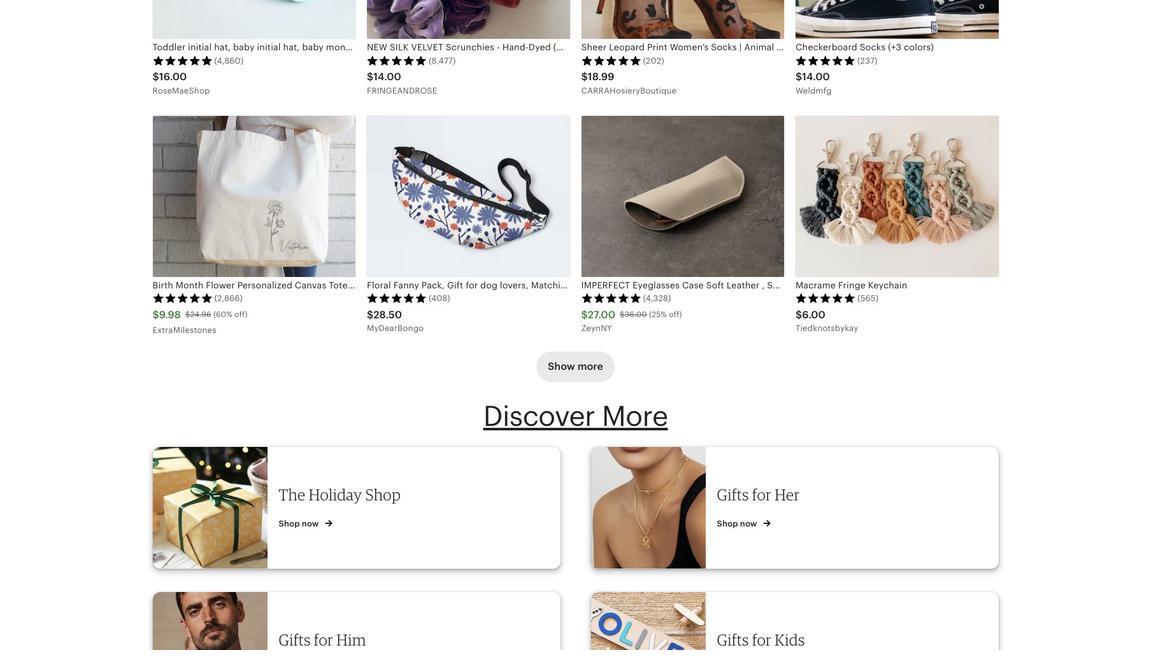 Task type: vqa. For each thing, say whether or not it's contained in the screenshot.
WELDMFG
yes



Task type: describe. For each thing, give the bounding box(es) containing it.
carrahosieryboutique
[[582, 86, 677, 96]]

$ 18.99 carrahosieryboutique
[[582, 71, 677, 96]]

now for for
[[741, 520, 758, 529]]

gifts for kids link
[[591, 593, 999, 651]]

discover more link
[[483, 401, 668, 433]]

new silk velvet scrunchies - hand-dyed (medium) image
[[367, 0, 570, 39]]

5 out of 5 stars image for $ 14.00 fringeandrose
[[367, 55, 427, 65]]

$ for $ 28.50 mydearbongo
[[367, 309, 374, 321]]

off) for 9.98
[[235, 311, 248, 320]]

scrunchies
[[446, 42, 495, 52]]

checkerboard socks (+3 colors) image
[[796, 0, 999, 39]]

$ 14.00 fringeandrose
[[367, 71, 438, 96]]

show
[[548, 361, 575, 373]]

macrame fringe keychain image
[[796, 116, 999, 277]]

shop for the holiday shop
[[279, 520, 300, 529]]

$ for $ 14.00 fringeandrose
[[367, 71, 374, 83]]

show more link
[[537, 352, 615, 382]]

imperfect eyeglasses case soft leather , seconds sale sunglasses sleeve  , bridesmaid summer birthday gift christmas image
[[582, 116, 785, 277]]

gifts for kids
[[717, 631, 806, 650]]

$ for $ 27.00 $ 36.00 (25% off) zeynny
[[582, 309, 588, 321]]

5 out of 5 stars image for $ 28.50 mydearbongo
[[367, 293, 427, 303]]

(8,477)
[[429, 56, 456, 65]]

mydearbongo
[[367, 324, 424, 333]]

14.00 for $ 14.00 fringeandrose
[[374, 71, 401, 83]]

macrame
[[796, 280, 836, 290]]

birth month flower personalized canvas tote bag christmas gifts, bachelorette party, bridesmaid gifts, wedding gifts, birthday gift for her image
[[153, 116, 356, 277]]

more
[[578, 361, 604, 373]]

kids
[[775, 631, 806, 650]]

5 out of 5 stars image for $ 18.99 carrahosieryboutique
[[582, 55, 642, 65]]

fringeandrose
[[367, 86, 438, 96]]

dyed
[[529, 42, 551, 52]]

floral fanny pack, gift for dog lovers, matching dog and owner, gift for dog mom, fanny pack pattern, cute fanny pack, hooman and me, gift image
[[367, 116, 570, 277]]

-
[[497, 42, 500, 52]]

$ for $ 18.99 carrahosieryboutique
[[582, 71, 588, 83]]

discover more
[[483, 401, 668, 433]]

for for kids
[[753, 631, 772, 650]]

holiday
[[309, 486, 362, 505]]

18.99
[[588, 71, 615, 83]]

(medium)
[[554, 42, 595, 52]]

36.00
[[625, 311, 647, 320]]

shop for gifts for her
[[717, 520, 738, 529]]

new silk velvet scrunchies - hand-dyed (medium)
[[367, 42, 595, 52]]

5 out of 5 stars image for $ 27.00 $ 36.00 (25% off) zeynny
[[582, 293, 642, 303]]

tiedknotsbykay
[[796, 324, 859, 333]]

(2,866)
[[214, 294, 243, 303]]



Task type: locate. For each thing, give the bounding box(es) containing it.
(408)
[[429, 294, 451, 303]]

1 horizontal spatial off)
[[669, 311, 683, 320]]

extramilestones
[[153, 326, 217, 335]]

5 out of 5 stars image for $ 16.00 rosemaeshop
[[153, 55, 213, 65]]

$ inside $ 6.00 tiedknotsbykay
[[796, 309, 803, 321]]

$ for $ 14.00 weldmfg
[[796, 71, 803, 83]]

shop right holiday on the bottom left of page
[[366, 486, 401, 505]]

gifts left her
[[717, 486, 749, 505]]

1 horizontal spatial 14.00
[[803, 71, 830, 83]]

14.00 up fringeandrose
[[374, 71, 401, 83]]

shop now down the gifts for her
[[717, 520, 760, 529]]

for left him
[[314, 631, 333, 650]]

toddler initial hat, baby initial hat, baby monogram hat, toddler varsity letter hat, varsity letter hat, baby letter hat, baby  letter hat image
[[153, 0, 356, 39]]

discover
[[483, 401, 595, 433]]

shop down the gifts for her
[[717, 520, 738, 529]]

weldmfg
[[796, 86, 832, 96]]

sheer leopard print women's socks | animal print | tulle socks| fashion socks | trendy socks| socks for women| black socks| pattern socks image
[[582, 0, 785, 39]]

2 now from the left
[[741, 520, 758, 529]]

$ inside $ 16.00 rosemaeshop
[[153, 71, 159, 83]]

macrame fringe keychain
[[796, 280, 908, 290]]

9.98
[[159, 309, 181, 321]]

zeynny
[[582, 324, 612, 333]]

5 out of 5 stars image up 16.00
[[153, 55, 213, 65]]

shop now for the
[[279, 520, 321, 529]]

5 out of 5 stars image up 27.00
[[582, 293, 642, 303]]

the
[[279, 486, 306, 505]]

5 out of 5 stars image for $ 6.00 tiedknotsbykay
[[796, 293, 856, 303]]

off) for 27.00
[[669, 311, 683, 320]]

$ inside '$ 14.00 weldmfg'
[[796, 71, 803, 83]]

checkerboard
[[796, 42, 858, 52]]

now for holiday
[[302, 520, 319, 529]]

for inside the gifts for him link
[[314, 631, 333, 650]]

0 horizontal spatial now
[[302, 520, 319, 529]]

14.00
[[374, 71, 401, 83], [803, 71, 830, 83]]

checkerboard socks (+3 colors)
[[796, 42, 934, 52]]

fringe
[[839, 280, 866, 290]]

0 horizontal spatial 14.00
[[374, 71, 401, 83]]

her
[[775, 486, 800, 505]]

shop
[[366, 486, 401, 505], [279, 520, 300, 529], [717, 520, 738, 529]]

$ 28.50 mydearbongo
[[367, 309, 424, 333]]

gifts for gifts for her
[[717, 486, 749, 505]]

(4,328)
[[643, 294, 671, 303]]

$ 9.98 $ 24.96 (60% off) extramilestones
[[153, 309, 248, 335]]

shop now
[[279, 520, 321, 529], [717, 520, 760, 529]]

1 now from the left
[[302, 520, 319, 529]]

shop now down the
[[279, 520, 321, 529]]

1 off) from the left
[[235, 311, 248, 320]]

for
[[753, 486, 772, 505], [314, 631, 333, 650], [753, 631, 772, 650]]

2 shop now from the left
[[717, 520, 760, 529]]

28.50
[[374, 309, 402, 321]]

more
[[602, 401, 668, 433]]

velvet
[[412, 42, 444, 52]]

$
[[153, 71, 159, 83], [367, 71, 374, 83], [582, 71, 588, 83], [796, 71, 803, 83], [153, 309, 159, 321], [367, 309, 374, 321], [582, 309, 588, 321], [796, 309, 803, 321], [185, 311, 190, 320], [620, 311, 625, 320]]

27.00
[[588, 309, 616, 321]]

gifts for gifts for kids
[[717, 631, 749, 650]]

5 out of 5 stars image up 9.98 at the top left of the page
[[153, 293, 213, 303]]

(565)
[[858, 294, 879, 303]]

silk
[[390, 42, 409, 52]]

gifts for gifts for him
[[279, 631, 311, 650]]

for left kids
[[753, 631, 772, 650]]

$ for $ 9.98 $ 24.96 (60% off) extramilestones
[[153, 309, 159, 321]]

off)
[[235, 311, 248, 320], [669, 311, 683, 320]]

5 out of 5 stars image for $ 9.98 $ 24.96 (60% off) extramilestones
[[153, 293, 213, 303]]

5 out of 5 stars image down checkerboard
[[796, 55, 856, 65]]

gifts left kids
[[717, 631, 749, 650]]

(60%
[[213, 311, 233, 320]]

1 horizontal spatial now
[[741, 520, 758, 529]]

1 shop now from the left
[[279, 520, 321, 529]]

24.96
[[190, 311, 211, 320]]

$ for $ 16.00 rosemaeshop
[[153, 71, 159, 83]]

$ for $ 6.00 tiedknotsbykay
[[796, 309, 803, 321]]

16.00
[[159, 71, 187, 83]]

new
[[367, 42, 388, 52]]

off) inside $ 9.98 $ 24.96 (60% off) extramilestones
[[235, 311, 248, 320]]

now
[[302, 520, 319, 529], [741, 520, 758, 529]]

(25%
[[650, 311, 667, 320]]

5 out of 5 stars image down silk
[[367, 55, 427, 65]]

(237)
[[858, 56, 878, 65]]

$ 16.00 rosemaeshop
[[153, 71, 210, 96]]

gifts for him
[[279, 631, 366, 650]]

off) right (60%
[[235, 311, 248, 320]]

the holiday shop
[[279, 486, 401, 505]]

0 horizontal spatial off)
[[235, 311, 248, 320]]

14.00 inside '$ 14.00 weldmfg'
[[803, 71, 830, 83]]

rosemaeshop
[[153, 86, 210, 96]]

14.00 for $ 14.00 weldmfg
[[803, 71, 830, 83]]

14.00 inside $ 14.00 fringeandrose
[[374, 71, 401, 83]]

(+3
[[889, 42, 902, 52]]

5 out of 5 stars image up the 28.50
[[367, 293, 427, 303]]

gifts
[[717, 486, 749, 505], [279, 631, 311, 650], [717, 631, 749, 650]]

$ inside $ 28.50 mydearbongo
[[367, 309, 374, 321]]

0 horizontal spatial shop now
[[279, 520, 321, 529]]

gifts for her
[[717, 486, 800, 505]]

$ 14.00 weldmfg
[[796, 71, 832, 96]]

2 14.00 from the left
[[803, 71, 830, 83]]

gifts for him link
[[153, 593, 561, 651]]

6.00
[[803, 309, 826, 321]]

5 out of 5 stars image for $ 14.00 weldmfg
[[796, 55, 856, 65]]

off) right (25%
[[669, 311, 683, 320]]

$ 27.00 $ 36.00 (25% off) zeynny
[[582, 309, 683, 333]]

off) inside $ 27.00 $ 36.00 (25% off) zeynny
[[669, 311, 683, 320]]

gifts left him
[[279, 631, 311, 650]]

$ inside $ 18.99 carrahosieryboutique
[[582, 71, 588, 83]]

5 out of 5 stars image down the macrame
[[796, 293, 856, 303]]

colors)
[[905, 42, 934, 52]]

for inside gifts for kids link
[[753, 631, 772, 650]]

now down the gifts for her
[[741, 520, 758, 529]]

now down the
[[302, 520, 319, 529]]

5 out of 5 stars image up 18.99
[[582, 55, 642, 65]]

(202)
[[643, 56, 665, 65]]

1 horizontal spatial shop
[[366, 486, 401, 505]]

shop down the
[[279, 520, 300, 529]]

$ 6.00 tiedknotsbykay
[[796, 309, 859, 333]]

keychain
[[869, 280, 908, 290]]

2 off) from the left
[[669, 311, 683, 320]]

1 14.00 from the left
[[374, 71, 401, 83]]

for for him
[[314, 631, 333, 650]]

2 horizontal spatial shop
[[717, 520, 738, 529]]

14.00 up weldmfg
[[803, 71, 830, 83]]

(4,860)
[[214, 56, 244, 65]]

1 horizontal spatial shop now
[[717, 520, 760, 529]]

shop now for gifts
[[717, 520, 760, 529]]

for for her
[[753, 486, 772, 505]]

$ inside $ 14.00 fringeandrose
[[367, 71, 374, 83]]

show more
[[548, 361, 604, 373]]

0 horizontal spatial shop
[[279, 520, 300, 529]]

hand-
[[503, 42, 529, 52]]

5 out of 5 stars image
[[153, 55, 213, 65], [367, 55, 427, 65], [582, 55, 642, 65], [796, 55, 856, 65], [153, 293, 213, 303], [367, 293, 427, 303], [582, 293, 642, 303], [796, 293, 856, 303]]

socks
[[860, 42, 886, 52]]

him
[[337, 631, 366, 650]]

for left her
[[753, 486, 772, 505]]



